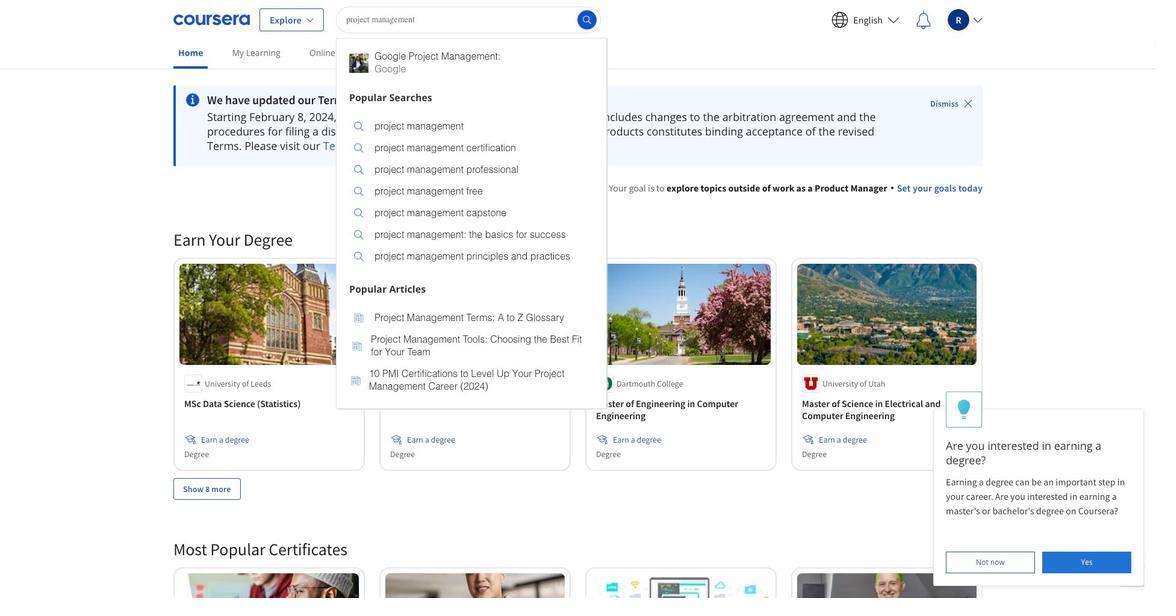 Task type: describe. For each thing, give the bounding box(es) containing it.
alice element
[[934, 392, 1145, 586]]

What do you want to learn? text field
[[336, 6, 601, 33]]

1 list box from the top
[[337, 108, 607, 278]]

lightbulb tip image
[[958, 399, 971, 420]]

help center image
[[1125, 567, 1140, 581]]



Task type: vqa. For each thing, say whether or not it's contained in the screenshot.
"Most Popular Certificates Collection" element on the bottom of page
yes



Task type: locate. For each thing, give the bounding box(es) containing it.
0 vertical spatial list box
[[337, 108, 607, 278]]

coursera image
[[174, 10, 250, 29]]

None search field
[[336, 6, 607, 409]]

most popular certificates collection element
[[166, 519, 991, 598]]

1 vertical spatial list box
[[337, 300, 607, 408]]

2 list box from the top
[[337, 300, 607, 408]]

earn your degree collection element
[[166, 210, 991, 519]]

information: we have updated our terms of use element
[[207, 93, 897, 107]]

list box
[[337, 108, 607, 278], [337, 300, 607, 408]]

main content
[[0, 70, 1157, 598]]

suggestion image image
[[349, 53, 369, 73], [354, 122, 364, 131], [354, 143, 364, 153], [354, 165, 364, 175], [354, 187, 364, 196], [354, 208, 364, 218], [354, 230, 364, 240], [354, 252, 364, 261], [354, 313, 364, 323], [352, 341, 362, 351], [351, 376, 361, 385]]

autocomplete results list box
[[336, 38, 607, 409]]



